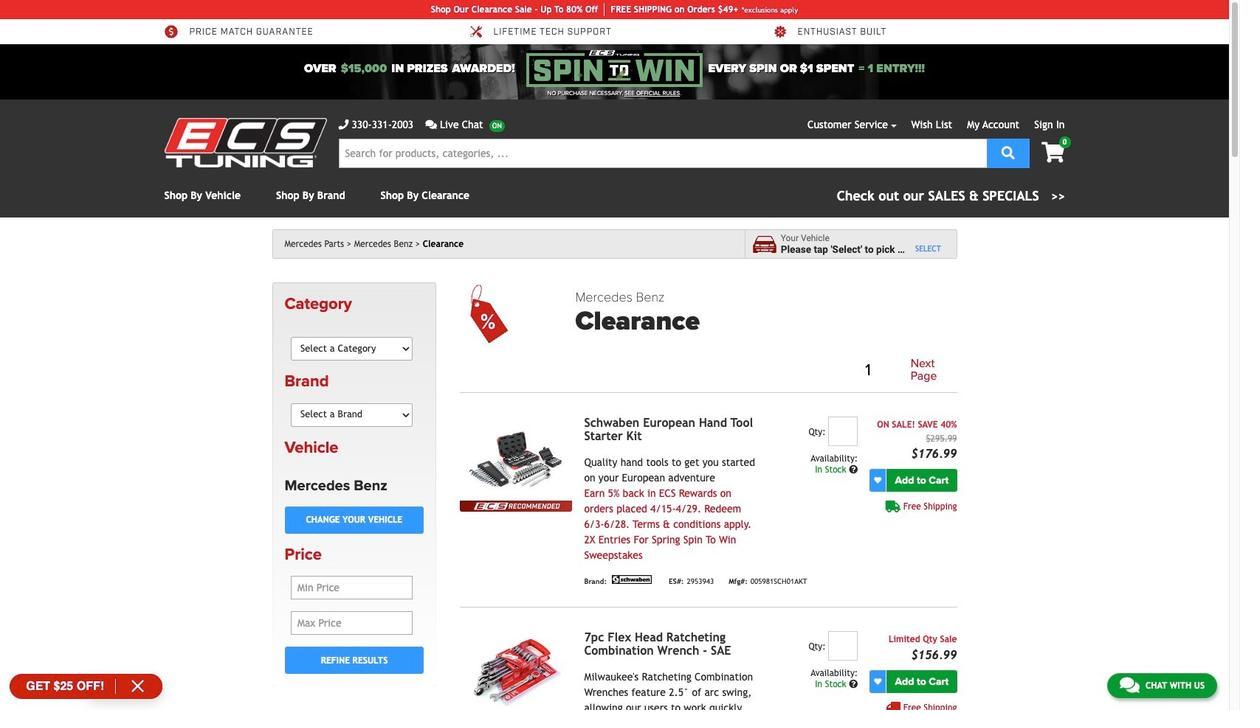 Task type: vqa. For each thing, say whether or not it's contained in the screenshot.
ECS Tuning IMAGE
yes



Task type: describe. For each thing, give the bounding box(es) containing it.
1 horizontal spatial comments image
[[1120, 677, 1140, 695]]

shopping cart image
[[1042, 142, 1065, 163]]

ecs tuning image
[[164, 118, 327, 168]]

es#2953943 - 005981sch01akt - schwaben european hand tool starter kit - quality hand tools to get you started on your european adventure - schwaben - audi bmw volkswagen mercedes benz mini porsche image
[[460, 417, 572, 501]]

Min Price number field
[[291, 577, 413, 600]]

0 vertical spatial comments image
[[425, 120, 437, 130]]

ecs tuning recommends this product. image
[[460, 501, 572, 512]]

paginated product list navigation navigation
[[575, 355, 957, 387]]

ecs tuning 'spin to win' contest logo image
[[527, 50, 702, 87]]



Task type: locate. For each thing, give the bounding box(es) containing it.
add to wish list image
[[874, 477, 882, 485]]

question circle image
[[849, 681, 858, 689]]

question circle image
[[849, 466, 858, 475]]

Search text field
[[338, 139, 987, 168]]

add to wish list image
[[874, 679, 882, 686]]

Max Price number field
[[291, 612, 413, 636]]

comments image
[[425, 120, 437, 130], [1120, 677, 1140, 695]]

phone image
[[338, 120, 349, 130]]

search image
[[1002, 146, 1015, 159]]

None number field
[[828, 417, 858, 447], [828, 632, 858, 661], [828, 417, 858, 447], [828, 632, 858, 661]]

es#4481243 - 48-22-9429 - 7pc flex head ratcheting combination wrench - sae - milwaukee's ratcheting combination wrenches feature 2.5 of arc swing, allowing our users to work quickly and efficiently in tight spaces. - milwaukee - audi bmw volkswagen mercedes benz mini porsche image
[[460, 632, 572, 711]]

1 vertical spatial comments image
[[1120, 677, 1140, 695]]

schwaben - corporate logo image
[[610, 576, 654, 585]]

0 horizontal spatial comments image
[[425, 120, 437, 130]]



